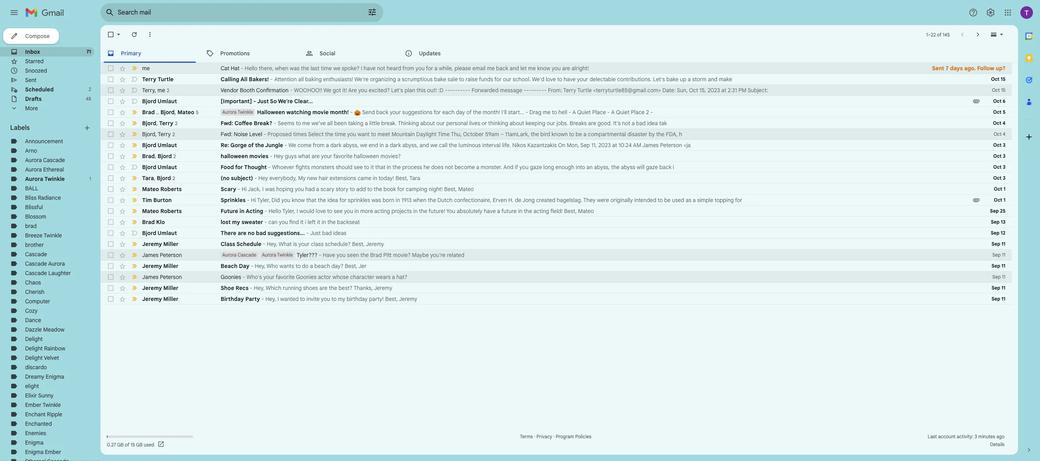 Task type: locate. For each thing, give the bounding box(es) containing it.
ember twinkle
[[25, 402, 61, 409]]

tab list containing primary
[[101, 44, 1019, 63]]

you down schedule? at the left of the page
[[337, 252, 346, 259]]

4 jeremy miller from the top
[[142, 296, 179, 303]]

enigma for enigma link
[[25, 440, 44, 447]]

main menu image
[[9, 8, 19, 17]]

primary
[[121, 50, 141, 57]]

party!
[[369, 296, 384, 303]]

1 vertical spatial my
[[338, 296, 346, 303]]

what
[[298, 153, 310, 160]]

1 quiet from the left
[[578, 109, 591, 116]]

plan
[[405, 87, 416, 94]]

oct 3 for (no subject) - hey everybody, my new hair extensions came in today! best, tara
[[994, 175, 1006, 181]]

toggle split pane mode image
[[991, 31, 998, 39]]

1 a from the left
[[573, 109, 576, 116]]

bjord
[[142, 98, 156, 105], [161, 109, 175, 116], [142, 120, 156, 127], [142, 131, 155, 138], [142, 142, 156, 149], [158, 153, 172, 160], [142, 164, 156, 171], [157, 175, 171, 182], [142, 230, 156, 237]]

has attachment image
[[973, 97, 981, 105], [973, 196, 981, 204]]

promotions tab
[[200, 44, 299, 63]]

0.27 gb of 15 gb used
[[107, 442, 154, 448]]

1 horizontal spatial ·
[[554, 434, 555, 440]]

0 vertical spatial that
[[376, 164, 386, 171]]

3 umlaut from the top
[[158, 164, 177, 171]]

sep for ninth row from the bottom
[[991, 208, 1000, 214]]

1 horizontal spatial abyss,
[[403, 142, 418, 149]]

0 horizontal spatial just
[[257, 98, 269, 105]]

our
[[503, 76, 512, 83], [437, 120, 445, 127], [547, 120, 556, 127]]

turtle up the terry , me 2
[[158, 76, 174, 83]]

our left jobs.
[[547, 120, 556, 127]]

forwarded
[[472, 87, 499, 94]]

hey for hey guys what are your favorite halloween movies?
[[274, 153, 284, 160]]

cascade for cascade laughter
[[25, 270, 47, 277]]

1 horizontal spatial it
[[317, 219, 321, 226]]

145
[[943, 32, 951, 38]]

4 bjord umlaut from the top
[[142, 230, 177, 237]]

2 fwd: from the top
[[221, 131, 233, 138]]

the down night!
[[428, 197, 436, 204]]

bjord umlaut
[[142, 98, 177, 105], [142, 142, 177, 149], [142, 164, 177, 171], [142, 230, 177, 237]]

1 miller from the top
[[164, 241, 179, 248]]

2 bjord , terry 2 from the top
[[142, 131, 175, 138]]

last
[[311, 65, 320, 72]]

1 horizontal spatial hi
[[251, 197, 256, 204]]

3 row from the top
[[101, 85, 1013, 96]]

0 horizontal spatial we
[[333, 65, 341, 72]]

1 row from the top
[[101, 63, 1013, 74]]

jeremy miller for birthday party
[[142, 296, 179, 303]]

of
[[938, 32, 942, 38], [467, 109, 472, 116], [248, 142, 254, 149], [125, 442, 129, 448]]

and down daylight
[[420, 142, 429, 149]]

aurora up aurora twinkle "link"
[[25, 166, 42, 173]]

schedule
[[237, 241, 262, 248]]

1 vertical spatial bjord , terry 2
[[142, 131, 175, 138]]

enigma for enigma ember
[[25, 449, 44, 456]]

scary - hi jack, i was hoping you had a scary story to add to the book for camping night! best, mateo
[[221, 186, 474, 193]]

2 vertical spatial enigma
[[25, 449, 44, 456]]

2 acting from the left
[[534, 208, 550, 215]]

thought
[[244, 164, 267, 171]]

1 horizontal spatial not
[[445, 164, 454, 171]]

main content containing primary
[[101, 25, 1019, 455]]

of down level
[[248, 142, 254, 149]]

2 vertical spatial was
[[372, 197, 382, 204]]

2
[[89, 86, 91, 92], [167, 87, 169, 93], [647, 109, 650, 116], [175, 120, 178, 126], [172, 131, 175, 137], [174, 153, 176, 159], [173, 175, 175, 181]]

a left future
[[498, 208, 501, 215]]

bjord , terry 2 for fwd: coffee break? - seems to me we've all been taking a little break. thinking about our personal lives or thinking about keeping our jobs. breaks are good. it's not a bad idea tak
[[142, 120, 178, 127]]

oct 15 for woohoo!! we got it! are you excited? let's plan this out! :d ---------- forwarded message --------- from: terry turtle <terryturtle85@gmail.com> date: sun, oct 15, 2023 at 2:31 pm subject:
[[993, 87, 1006, 93]]

month! up the been
[[330, 109, 349, 116]]

1 vertical spatial enigma
[[25, 440, 44, 447]]

aurora cascade inside labels navigation
[[25, 157, 65, 164]]

be left as in the top of the page
[[665, 197, 671, 204]]

3 for halloween movies - hey guys what are your favorite halloween movies?
[[1004, 153, 1006, 159]]

3 inside last account activity: 3 minutes ago details
[[975, 434, 978, 440]]

abyss, down want
[[343, 142, 359, 149]]

twinkle right breeze
[[44, 232, 62, 239]]

bjord umlaut up ..
[[142, 98, 177, 105]]

oct for vendor booth confirmation - woohoo!! we got it! are you excited? let's plan this out! :d ---------- forwarded message --------- from: terry turtle <terryturtle85@gmail.com> date: sun, oct 15, 2023 at 2:31 pm subject:
[[993, 87, 1001, 93]]

sep 11 for shoe recs - hey, which running shoes are the best? thanks, jeremy
[[992, 285, 1006, 291]]

scrumptious
[[402, 76, 433, 83]]

1 vertical spatial not
[[623, 120, 631, 127]]

tyler, up lost my sweater - can you find it i left it in the backseat
[[283, 208, 295, 215]]

4 oct 3 from the top
[[994, 175, 1006, 181]]

3 bjord umlaut from the top
[[142, 164, 177, 171]]

sunny
[[38, 393, 54, 400]]

2 for fwd: coffee break? - seems to me we've all been taking a little break. thinking about our personal lives or thinking about keeping our jobs. breaks are good. it's not a bad idea tak
[[175, 120, 178, 126]]

4 row from the top
[[101, 96, 1013, 107]]

labels heading
[[10, 124, 83, 132]]

about up daylight
[[421, 120, 435, 127]]

umlaut up brad , bjord 2
[[158, 142, 177, 149]]

1 delight from the top
[[25, 336, 43, 343]]

1 goonies from the left
[[221, 274, 241, 281]]

15 row from the top
[[101, 217, 1013, 228]]

footer inside main content
[[101, 433, 1013, 449]]

2 inside the tara , bjord 2
[[173, 175, 175, 181]]

hey, for hey, which running shoes are the best? thanks, jeremy
[[254, 285, 265, 292]]

, for halloween movies
[[155, 153, 156, 160]]

1 horizontal spatial acting
[[534, 208, 550, 215]]

movies
[[250, 153, 269, 160]]

account
[[939, 434, 956, 440]]

elixir sunny
[[25, 393, 54, 400]]

2 inside labels navigation
[[89, 86, 91, 92]]

0 horizontal spatial goonies
[[221, 274, 241, 281]]

oct 3 for food for thought - whoever fights monsters should see to it that in the process he does not become a monster. and if you gaze long enough into an abyss, the abyss will gaze back i
[[994, 164, 1006, 170]]

11 for class schedule - hey, what is your class schedule? best, jeremy
[[1002, 241, 1006, 247]]

oct for calling all bakers! - attention all baking enthusiasts! we're organizing a scrumptious bake sale to raise funds for our school. we'd love to have your delectable contributions. let's bake up a storm and make
[[992, 76, 1000, 82]]

2 horizontal spatial we
[[431, 142, 438, 149]]

peterson for 3rd row from the bottom
[[160, 274, 182, 281]]

1 vertical spatial all
[[327, 120, 333, 127]]

dark up 'movies?'
[[390, 142, 401, 149]]

0 vertical spatial oct 4
[[994, 120, 1006, 126]]

elight link
[[25, 383, 39, 390]]

add
[[357, 186, 366, 193]]

in right the 'end' at the left top
[[380, 142, 384, 149]]

1 horizontal spatial gaze
[[646, 164, 659, 171]]

halloween down gorge
[[221, 153, 248, 160]]

1 horizontal spatial a
[[612, 109, 615, 116]]

in right projects
[[414, 208, 418, 215]]

luminous
[[459, 142, 481, 149]]

1 horizontal spatial aurora cascade
[[222, 252, 257, 258]]

sent down snoozed 'link'
[[25, 77, 37, 84]]

row
[[101, 63, 1013, 74], [101, 74, 1013, 85], [101, 85, 1013, 96], [101, 96, 1013, 107], [101, 107, 1013, 118], [101, 118, 1013, 129], [101, 129, 1013, 140], [101, 140, 1013, 151], [101, 151, 1013, 162], [101, 162, 1013, 173], [101, 173, 1013, 184], [101, 184, 1013, 195], [101, 195, 1013, 206], [101, 206, 1013, 217], [101, 217, 1013, 228], [101, 228, 1013, 239], [101, 239, 1013, 250], [101, 250, 1013, 261], [101, 261, 1013, 272], [101, 272, 1013, 283], [101, 283, 1013, 294], [101, 294, 1013, 305]]

tim burton
[[142, 197, 172, 204]]

1 bjord , terry 2 from the top
[[142, 120, 178, 127]]

17 row from the top
[[101, 239, 1013, 250]]

0 vertical spatial not
[[377, 65, 386, 72]]

settings image
[[987, 8, 996, 17]]

sweater
[[242, 219, 263, 226]]

row containing me
[[101, 63, 1013, 74]]

2023
[[708, 87, 721, 94], [599, 142, 611, 149]]

1 horizontal spatial quiet
[[617, 109, 630, 116]]

for
[[426, 65, 433, 72], [495, 76, 502, 83], [434, 109, 441, 116], [235, 164, 243, 171], [398, 186, 405, 193], [340, 197, 347, 204], [736, 197, 743, 204]]

0 vertical spatial was
[[290, 65, 300, 72]]

not right does
[[445, 164, 454, 171]]

0 horizontal spatial see
[[334, 208, 343, 215]]

10 row from the top
[[101, 162, 1013, 173]]

drafts link
[[25, 95, 42, 103]]

3 jeremy miller from the top
[[142, 285, 179, 292]]

2 umlaut from the top
[[158, 142, 177, 149]]

time down the been
[[335, 131, 346, 138]]

2 james peterson from the top
[[142, 274, 182, 281]]

idea left tak
[[648, 120, 658, 127]]

labels navigation
[[0, 25, 101, 462]]

disaster
[[628, 131, 648, 138]]

0 horizontal spatial favorite
[[276, 274, 295, 281]]

acting down created
[[534, 208, 550, 215]]

1 bjord umlaut from the top
[[142, 98, 177, 105]]

cascade for cascade link
[[25, 251, 47, 258]]

we
[[333, 65, 341, 72], [360, 142, 368, 149], [431, 142, 438, 149]]

of for the
[[248, 142, 254, 149]]

1 horizontal spatial gb
[[136, 442, 143, 448]]

1 horizontal spatial aurora twinkle
[[262, 252, 293, 258]]

in left acting
[[240, 208, 245, 215]]

brad for brad , bjord 2
[[142, 153, 155, 160]]

fwd: for fwd: noise level - proposed times select the time you want to meet mountain daylight time thu, october 59am – 11amlark, the bird known to be a compartmental disaster by the fda, h
[[221, 131, 233, 138]]

and left make
[[709, 76, 718, 83]]

0 vertical spatial james
[[643, 142, 659, 149]]

1 horizontal spatial turtle
[[578, 87, 592, 94]]

sent for the sent link
[[25, 77, 37, 84]]

2 a from the left
[[612, 109, 615, 116]]

a left hat?
[[392, 274, 395, 281]]

1 has attachment image from the top
[[973, 97, 981, 105]]

0 horizontal spatial and
[[420, 142, 429, 149]]

sep for 6th row from the bottom of the page
[[992, 241, 1001, 247]]

back right will
[[660, 164, 672, 171]]

brad up the tara , bjord 2
[[142, 153, 155, 160]]

1 horizontal spatial at
[[722, 87, 727, 94]]

the up movies
[[255, 142, 264, 149]]

for down story
[[340, 197, 347, 204]]

main content
[[101, 25, 1019, 455]]

our up message at the top of the page
[[503, 76, 512, 83]]

to down watching
[[296, 120, 301, 127]]

1 horizontal spatial goonies
[[296, 274, 317, 281]]

best, right party! at left
[[385, 296, 398, 303]]

1 horizontal spatial month!
[[483, 109, 501, 116]]

come
[[298, 142, 312, 149]]

for up vendor booth confirmation - woohoo!! we got it! are you excited? let's plan this out! :d ---------- forwarded message --------- from: terry turtle <terryturtle85@gmail.com> date: sun, oct 15, 2023 at 2:31 pm subject:
[[495, 76, 502, 83]]

into
[[576, 164, 586, 171]]

1 horizontal spatial our
[[503, 76, 512, 83]]

0 vertical spatial fwd:
[[221, 120, 233, 127]]

oct 6
[[994, 98, 1006, 104]]

2 mateo roberts from the top
[[142, 208, 182, 215]]

enigma down enemies link
[[25, 440, 44, 447]]

you're
[[431, 252, 446, 259]]

0 horizontal spatial my
[[232, 219, 240, 226]]

he
[[424, 164, 430, 171]]

delight down delight link
[[25, 345, 43, 352]]

0 vertical spatial 15
[[1002, 76, 1006, 82]]

oct for scary - hi jack, i was hoping you had a scary story to add to the book for camping night! best, mateo
[[995, 186, 1003, 192]]

night!
[[429, 186, 443, 193]]

that down had
[[306, 197, 317, 204]]

not up organizing at the top
[[377, 65, 386, 72]]

2 oct 3 from the top
[[994, 153, 1006, 159]]

2 roberts from the top
[[161, 208, 182, 215]]

know
[[538, 65, 551, 72], [292, 197, 305, 204]]

in right "left" at the left top
[[322, 219, 326, 226]]

you right the invite
[[321, 296, 330, 303]]

sent inside row
[[933, 65, 945, 72]]

2 vertical spatial back
[[660, 164, 672, 171]]

for up the 'subject)'
[[235, 164, 243, 171]]

just up class
[[310, 230, 321, 237]]

fwd: up re:
[[221, 131, 233, 138]]

oct for food for thought - whoever fights monsters should see to it that in the process he does not become a monster. and if you gaze long enough into an abyss, the abyss will gaze back i
[[994, 164, 1002, 170]]

pitt
[[384, 252, 392, 259]]

13 row from the top
[[101, 195, 1013, 206]]

place up disaster
[[631, 109, 645, 116]]

updates tab
[[399, 44, 498, 63]]

11,
[[592, 142, 597, 149]]

1 inside labels navigation
[[89, 176, 91, 182]]

thanks,
[[354, 285, 373, 292]]

roberts down burton at the left top of the page
[[161, 208, 182, 215]]

a right do
[[310, 263, 313, 270]]

1 james peterson from the top
[[142, 252, 182, 259]]

klo
[[156, 219, 165, 226]]

cascade inside row
[[238, 252, 257, 258]]

gorge
[[231, 142, 247, 149]]

2 inside the terry , me 2
[[167, 87, 169, 93]]

aurora twinkle inside row
[[262, 252, 293, 258]]

mateo roberts down burton at the left top of the page
[[142, 208, 182, 215]]

None checkbox
[[107, 64, 115, 72], [107, 86, 115, 94], [107, 130, 115, 138], [107, 141, 115, 149], [107, 152, 115, 160], [107, 163, 115, 171], [107, 174, 115, 182], [107, 207, 115, 215], [107, 218, 115, 226], [107, 229, 115, 237], [107, 273, 115, 281], [107, 64, 115, 72], [107, 86, 115, 94], [107, 130, 115, 138], [107, 141, 115, 149], [107, 152, 115, 160], [107, 163, 115, 171], [107, 174, 115, 182], [107, 207, 115, 215], [107, 218, 115, 226], [107, 229, 115, 237], [107, 273, 115, 281]]

0 horizontal spatial bad
[[256, 230, 266, 237]]

0 vertical spatial 4
[[1003, 120, 1006, 126]]

1 horizontal spatial favorite
[[334, 153, 353, 160]]

tim
[[142, 197, 152, 204]]

1 · from the left
[[535, 434, 536, 440]]

aurora down [important]
[[222, 109, 237, 115]]

5 inside brad .. bjord , mateo 5
[[196, 109, 199, 115]]

0 horizontal spatial acting
[[375, 208, 390, 215]]

are left alright!
[[563, 65, 571, 72]]

level
[[249, 131, 262, 138]]

2 horizontal spatial have
[[564, 76, 576, 83]]

bjord umlaut down klo
[[142, 230, 177, 237]]

was up attention
[[290, 65, 300, 72]]

a down 'heard'
[[398, 76, 401, 83]]

aurora down class
[[222, 252, 237, 258]]

call
[[439, 142, 448, 149]]

4 umlaut from the top
[[158, 230, 177, 237]]

originally
[[611, 197, 633, 204]]

bjord , terry 2 up brad , bjord 2
[[142, 131, 175, 138]]

jeremy miller for shoe recs
[[142, 285, 179, 292]]

11 row from the top
[[101, 173, 1013, 184]]

time
[[438, 131, 450, 138]]

cascade aurora link
[[25, 261, 65, 268]]

2 about from the left
[[510, 120, 525, 127]]

i left would
[[297, 208, 298, 215]]

at left '10:24'
[[613, 142, 618, 149]]

peterson
[[661, 142, 683, 149], [160, 252, 182, 259], [160, 274, 182, 281]]

None search field
[[101, 3, 384, 22]]

2 bake from the left
[[667, 76, 679, 83]]

None checkbox
[[107, 31, 115, 39], [107, 75, 115, 83], [107, 97, 115, 105], [107, 108, 115, 116], [107, 119, 115, 127], [107, 185, 115, 193], [107, 196, 115, 204], [107, 240, 115, 248], [107, 251, 115, 259], [107, 262, 115, 270], [107, 284, 115, 292], [107, 296, 115, 303], [107, 31, 115, 39], [107, 75, 115, 83], [107, 97, 115, 105], [107, 108, 115, 116], [107, 119, 115, 127], [107, 185, 115, 193], [107, 196, 115, 204], [107, 240, 115, 248], [107, 251, 115, 259], [107, 262, 115, 270], [107, 284, 115, 292], [107, 296, 115, 303]]

1 horizontal spatial time
[[335, 131, 346, 138]]

delight for delight velvet
[[25, 355, 43, 362]]

2 dark from the left
[[390, 142, 401, 149]]

to up mon,
[[570, 131, 575, 138]]

last
[[929, 434, 938, 440]]

alright!
[[572, 65, 589, 72]]

1 jeremy miller from the top
[[142, 241, 179, 248]]

2 inside brad , bjord 2
[[174, 153, 176, 159]]

halloween down the 'end' at the left top
[[354, 153, 379, 160]]

has attachment image for [important] - just so we're clear...
[[973, 97, 981, 105]]

intended
[[635, 197, 657, 204]]

primary tab
[[101, 44, 199, 63]]

0 horizontal spatial when
[[275, 65, 289, 72]]

details
[[991, 442, 1005, 448]]

oct for fwd: noise level - proposed times select the time you want to meet mountain daylight time thu, october 59am – 11amlark, the bird known to be a compartmental disaster by the fda, h
[[995, 131, 1002, 137]]

each
[[443, 109, 455, 116]]

footer containing terms
[[101, 433, 1013, 449]]

0 horizontal spatial not
[[377, 65, 386, 72]]

oct for (no subject) - hey everybody, my new hair extensions came in today! best, tara
[[994, 175, 1002, 181]]

hair
[[319, 175, 328, 182]]

1 mateo roberts from the top
[[142, 186, 182, 193]]

2 5 from the left
[[196, 109, 199, 115]]

2 oct 1 from the top
[[995, 197, 1006, 203]]

gmail image
[[25, 5, 68, 20]]

search mail image
[[103, 6, 117, 20]]

1 horizontal spatial know
[[538, 65, 551, 72]]

3 delight from the top
[[25, 355, 43, 362]]

1 dark from the left
[[331, 142, 342, 149]]

a right had
[[316, 186, 319, 193]]

hey, for hey, i wanted to invite you to my birthday party! best, jeremy
[[266, 296, 276, 303]]

it for left
[[317, 219, 321, 226]]

aurora twinkle inside labels navigation
[[25, 176, 65, 183]]

miller for class
[[164, 241, 179, 248]]

1 vertical spatial and
[[709, 76, 718, 83]]

field!
[[551, 208, 563, 215]]

1 horizontal spatial dark
[[390, 142, 401, 149]]

4 miller from the top
[[164, 296, 179, 303]]

1 oct 3 from the top
[[994, 142, 1006, 148]]

2 has attachment image from the top
[[973, 196, 981, 204]]

0 horizontal spatial from
[[313, 142, 325, 149]]

2 row from the top
[[101, 74, 1013, 85]]

send back your suggestions for each day of the month! i'll start... - drag me to hell - a quiet place - a quiet place 2 -
[[361, 109, 653, 116]]

2 vertical spatial and
[[420, 142, 429, 149]]

14 row from the top
[[101, 206, 1013, 217]]

it
[[371, 164, 374, 171], [301, 219, 304, 226], [317, 219, 321, 226]]

when up attention
[[275, 65, 289, 72]]

1 month! from the left
[[330, 109, 349, 116]]

social tab
[[299, 44, 398, 63]]

brad left klo
[[142, 219, 155, 226]]

umlaut for food for thought
[[158, 164, 177, 171]]

5
[[1004, 109, 1006, 115], [196, 109, 199, 115]]

the left the book
[[374, 186, 382, 193]]

2 bjord umlaut from the top
[[142, 142, 177, 149]]

1 5 from the left
[[1004, 109, 1006, 115]]

0 horizontal spatial sent
[[25, 77, 37, 84]]

tab list
[[1019, 25, 1041, 433], [101, 44, 1019, 63]]

the up "jer"
[[361, 252, 369, 259]]

0 horizontal spatial hey
[[259, 175, 268, 182]]

lost my sweater - can you find it i left it in the backseat
[[221, 219, 360, 226]]

1 vertical spatial back
[[377, 109, 389, 116]]

1 roberts from the top
[[161, 186, 182, 193]]

ember up enchant
[[25, 402, 41, 409]]

delight velvet
[[25, 355, 59, 362]]

are down actor
[[320, 285, 328, 292]]

1 horizontal spatial love
[[546, 76, 556, 83]]

1 vertical spatial 2023
[[599, 142, 611, 149]]

0 horizontal spatial abyss,
[[343, 142, 359, 149]]

tab list up alright!
[[101, 44, 1019, 63]]

2 for fwd: noise level - proposed times select the time you want to meet mountain daylight time thu, october 59am – 11amlark, the bird known to be a compartmental disaster by the fda, h
[[172, 131, 175, 137]]

1913
[[402, 197, 412, 204]]

bjord umlaut for there are no bad suggestions...
[[142, 230, 177, 237]]

bad right no
[[256, 230, 266, 237]]

the left "last"
[[301, 65, 309, 72]]

0 horizontal spatial be
[[576, 131, 583, 138]]

hell
[[559, 109, 568, 116]]

gb left follow link to manage storage 'image'
[[136, 442, 143, 448]]

0 vertical spatial when
[[275, 65, 289, 72]]

brad
[[25, 223, 37, 230]]

cascade for cascade aurora
[[25, 261, 47, 268]]

best,
[[396, 175, 409, 182], [444, 186, 457, 193], [565, 208, 577, 215], [352, 241, 365, 248], [345, 263, 358, 270], [385, 296, 398, 303]]

0 vertical spatial hi
[[242, 186, 247, 193]]

we up enthusiasts!
[[333, 65, 341, 72]]

0 vertical spatial let's
[[654, 76, 666, 83]]

raise
[[466, 76, 478, 83]]

0 horizontal spatial aurora cascade
[[25, 157, 65, 164]]

2 delight from the top
[[25, 345, 43, 352]]

0 vertical spatial we
[[324, 87, 332, 94]]

in
[[380, 142, 384, 149], [387, 164, 391, 171], [373, 175, 377, 182], [396, 197, 400, 204], [240, 208, 245, 215], [355, 208, 359, 215], [414, 208, 418, 215], [519, 208, 523, 215], [322, 219, 326, 226]]

0 vertical spatial hey
[[274, 153, 284, 160]]

from
[[403, 65, 415, 72], [313, 142, 325, 149]]

1 gaze from the left
[[530, 164, 542, 171]]

quiet up the breaks
[[578, 109, 591, 116]]

mateo up brad klo
[[142, 208, 159, 215]]

brad for brad .. bjord , mateo 5
[[142, 109, 155, 116]]

15 for attention all baking enthusiasts! we're organizing a scrumptious bake sale to raise funds for our school. we'd love to have your delectable contributions. let's bake up a storm and make
[[1002, 76, 1006, 82]]

aurora ethereal link
[[25, 166, 64, 173]]

hi for hi tyler, did you know that the idea for sprinkles was born in 1913 when the dutch confectionaire, erven h. de jong created hagelslag. they were originally intended to be used as a simple topping for
[[251, 197, 256, 204]]

de
[[515, 197, 522, 204]]

privacy link
[[537, 434, 553, 440]]

bjord , terry 2 for fwd: noise level - proposed times select the time you want to meet mountain daylight time thu, october 59am – 11amlark, the bird known to be a compartmental disaster by the fda, h
[[142, 131, 175, 138]]

ripple
[[47, 411, 62, 418]]

1 vertical spatial oct 15
[[993, 87, 1006, 93]]

simple
[[698, 197, 714, 204]]

–
[[501, 131, 504, 138]]

back
[[497, 65, 509, 72], [377, 109, 389, 116], [660, 164, 672, 171]]

enchant ripple link
[[25, 411, 62, 418]]

tara up camping
[[410, 175, 421, 182]]

promotions
[[220, 50, 250, 57]]

compose button
[[3, 28, 59, 44]]

1 gb from the left
[[117, 442, 124, 448]]

1 horizontal spatial when
[[413, 197, 427, 204]]

hey for hey everybody, my new hair extensions came in today! best, tara
[[259, 175, 268, 182]]

become
[[455, 164, 475, 171]]

0 horizontal spatial month!
[[330, 109, 349, 116]]

22 row from the top
[[101, 294, 1013, 305]]

· right the terms
[[535, 434, 536, 440]]

3
[[1004, 142, 1006, 148], [1004, 153, 1006, 159], [1004, 164, 1006, 170], [1004, 175, 1006, 181], [975, 434, 978, 440]]

11 for birthday party - hey, i wanted to invite you to my birthday party! best, jeremy
[[1002, 296, 1006, 302]]

9 row from the top
[[101, 151, 1013, 162]]

1 vertical spatial be
[[665, 197, 671, 204]]

1 umlaut from the top
[[158, 98, 177, 105]]

, for fwd: coffee break?
[[156, 120, 158, 127]]

of for 145
[[938, 32, 942, 38]]

mateo roberts for future in acting
[[142, 208, 182, 215]]

fwd: left coffee
[[221, 120, 233, 127]]

2 jeremy miller from the top
[[142, 263, 179, 270]]

1 horizontal spatial place
[[631, 109, 645, 116]]

should
[[336, 164, 353, 171]]

2 vertical spatial james
[[142, 274, 159, 281]]

8 row from the top
[[101, 140, 1013, 151]]

twinkle up coffee
[[238, 109, 253, 115]]

1 horizontal spatial halloween
[[354, 153, 379, 160]]

0 vertical spatial used
[[673, 197, 685, 204]]

1 vertical spatial james peterson
[[142, 274, 182, 281]]

footer
[[101, 433, 1013, 449]]

the down scary
[[318, 197, 326, 204]]

1 vertical spatial that
[[306, 197, 317, 204]]

1 vertical spatial see
[[334, 208, 343, 215]]

oct 15 up the oct 6
[[993, 87, 1006, 93]]

in right 'came'
[[373, 175, 377, 182]]

umlaut for there are no bad suggestions...
[[158, 230, 177, 237]]

subject:
[[748, 87, 769, 94]]

3 oct 3 from the top
[[994, 164, 1006, 170]]

2 miller from the top
[[164, 263, 179, 270]]

oct 1
[[995, 186, 1006, 192], [995, 197, 1006, 203]]

life.
[[502, 142, 511, 149]]

3 miller from the top
[[164, 285, 179, 292]]

monster.
[[481, 164, 503, 171]]

bjord umlaut for re: gorge of the jungle
[[142, 142, 177, 149]]

sep 11 for class schedule - hey, what is your class schedule? best, jeremy
[[992, 241, 1006, 247]]

1 fwd: from the top
[[221, 120, 233, 127]]

0 horizontal spatial aurora twinkle
[[25, 176, 65, 183]]

roberts up burton at the left top of the page
[[161, 186, 182, 193]]

baking
[[305, 76, 322, 83]]

, for (no subject)
[[154, 175, 155, 182]]

15,
[[700, 87, 707, 94]]

we left the 'end' at the left top
[[360, 142, 368, 149]]

0 horizontal spatial place
[[593, 109, 606, 116]]

has attachment image for sprinkles
[[973, 196, 981, 204]]

mateo up "tim"
[[142, 186, 159, 193]]

7 row from the top
[[101, 129, 1013, 140]]

burton
[[153, 197, 172, 204]]

aurora twinkle up who
[[262, 252, 293, 258]]

be down the breaks
[[576, 131, 583, 138]]

sent inside labels navigation
[[25, 77, 37, 84]]

hey, for hey, who wants to do a beach day? best, jer
[[255, 263, 266, 270]]



Task type: vqa. For each thing, say whether or not it's contained in the screenshot.
and to the right
yes



Task type: describe. For each thing, give the bounding box(es) containing it.
to right intended at top
[[658, 197, 663, 204]]

delight for delight link
[[25, 336, 43, 343]]

created
[[537, 197, 556, 204]]

delight rainbow
[[25, 345, 65, 352]]

in down 'movies?'
[[387, 164, 391, 171]]

2 halloween from the left
[[354, 153, 379, 160]]

terry , me 2
[[142, 87, 169, 94]]

0 horizontal spatial all
[[298, 76, 304, 83]]

, for fwd: noise level
[[155, 131, 157, 138]]

aurora down arno link
[[25, 157, 42, 164]]

booth
[[240, 87, 255, 94]]

terry down terry turtle
[[142, 87, 155, 94]]

2 vertical spatial not
[[445, 164, 454, 171]]

0 vertical spatial back
[[497, 65, 509, 72]]

a left while,
[[435, 65, 438, 72]]

🎃 image
[[355, 110, 361, 116]]

0 vertical spatial my
[[232, 219, 240, 226]]

the right call
[[449, 142, 458, 149]]

jeremy miller for beach day
[[142, 263, 179, 270]]

best, up seen
[[352, 241, 365, 248]]

a left little
[[365, 120, 368, 127]]

0 vertical spatial enigma
[[46, 374, 64, 381]]

james peterson for 5th row from the bottom of the page
[[142, 252, 182, 259]]

0 horizontal spatial at
[[613, 142, 618, 149]]

it for to
[[371, 164, 374, 171]]

rainbow
[[44, 345, 65, 352]]

twinkle inside aurora twinkle halloween watching movie month!
[[238, 109, 253, 115]]

cherish link
[[25, 289, 44, 296]]

we've
[[312, 120, 326, 127]]

1 horizontal spatial that
[[376, 164, 386, 171]]

on
[[559, 142, 566, 149]]

miller for shoe
[[164, 285, 179, 292]]

elixir sunny link
[[25, 393, 54, 400]]

will
[[637, 164, 645, 171]]

watching
[[287, 109, 311, 116]]

1 acting from the left
[[375, 208, 390, 215]]

seen
[[347, 252, 359, 259]]

11 for beach day - hey, who wants to do a beach day? best, jer
[[1002, 263, 1006, 269]]

1 vertical spatial we're
[[278, 98, 293, 105]]

5 row from the top
[[101, 107, 1013, 118]]

are left no
[[238, 230, 247, 237]]

hi for hi jack, i was hoping you had a scary story to add to the book for camping night! best, mateo
[[242, 186, 247, 193]]

thinking
[[398, 120, 419, 127]]

brother link
[[25, 242, 44, 249]]

to right the invite
[[332, 296, 337, 303]]

, for vendor booth confirmation
[[155, 87, 156, 94]]

1 horizontal spatial we
[[360, 142, 368, 149]]

you right did
[[282, 197, 291, 204]]

mateo roberts for scary
[[142, 186, 182, 193]]

to right add
[[368, 186, 373, 193]]

2 for vendor booth confirmation - woohoo!! we got it! are you excited? let's plan this out! :d ---------- forwarded message --------- from: terry turtle <terryturtle85@gmail.com> date: sun, oct 15, 2023 at 2:31 pm subject:
[[167, 87, 169, 93]]

oct 4 for seems to me we've all been taking a little break. thinking about our personal lives or thinking about keeping our jobs. breaks are good. it's not a bad idea tak
[[994, 120, 1006, 126]]

to up the from:
[[558, 76, 563, 83]]

a down meet
[[386, 142, 389, 149]]

1 vertical spatial time
[[335, 131, 346, 138]]

suggestions
[[403, 109, 433, 116]]

3 for food for thought - whoever fights monsters should see to it that in the process he does not become a monster. and if you gaze long enough into an abyss, the abyss will gaze back i
[[1004, 164, 1006, 170]]

0 horizontal spatial our
[[437, 120, 445, 127]]

schedule?
[[325, 241, 351, 248]]

of right day
[[467, 109, 472, 116]]

terry down brad .. bjord , mateo 5
[[159, 120, 174, 127]]

1 horizontal spatial used
[[673, 197, 685, 204]]

terry up brad , bjord 2
[[158, 131, 171, 138]]

1 bake from the left
[[434, 76, 447, 83]]

lost
[[221, 219, 231, 226]]

1 horizontal spatial bad
[[322, 230, 332, 237]]

2 horizontal spatial and
[[709, 76, 718, 83]]

0 horizontal spatial was
[[265, 186, 275, 193]]

4 for proposed times select the time you want to meet mountain daylight time thu, october 59am – 11amlark, the bird known to be a compartmental disaster by the fda, h
[[1004, 131, 1006, 137]]

1 vertical spatial from
[[313, 142, 325, 149]]

1 horizontal spatial tyler,
[[283, 208, 295, 215]]

2 quiet from the left
[[617, 109, 630, 116]]

break.
[[382, 120, 397, 127]]

older image
[[975, 31, 983, 39]]

tak
[[660, 120, 667, 127]]

you down taking
[[347, 131, 356, 138]]

future
[[502, 208, 517, 215]]

tab list right 12
[[1019, 25, 1041, 433]]

11 for shoe recs - hey, which running shoes are the best? thanks, jeremy
[[1002, 285, 1006, 291]]

3 for re: gorge of the jungle - we come from a dark abyss, we end in a dark abyss, and we call the luminous interval life. nikos kazantzakis on mon, sep 11, 2023 at 10:24 am james peterson <ja
[[1004, 142, 1006, 148]]

0 vertical spatial ember
[[25, 402, 41, 409]]

to up 'came'
[[364, 164, 370, 171]]

while,
[[439, 65, 454, 72]]

you right if
[[520, 164, 529, 171]]

3 for (no subject) - hey everybody, my new hair extensions came in today! best, tara
[[1004, 175, 1006, 181]]

backseat
[[337, 219, 360, 226]]

mateo up "confectionaire,"
[[459, 186, 474, 193]]

1 halloween from the left
[[221, 153, 248, 160]]

me down primary tab
[[142, 65, 150, 72]]

elight
[[25, 383, 39, 390]]

1 horizontal spatial and
[[510, 65, 519, 72]]

2 place from the left
[[631, 109, 645, 116]]

1 place from the left
[[593, 109, 606, 116]]

delight rainbow link
[[25, 345, 65, 352]]

twinkle for aurora twinkle "link"
[[44, 176, 65, 183]]

a up halloween movies - hey guys what are your favorite halloween movies?
[[326, 142, 329, 149]]

miller for beach
[[164, 263, 179, 270]]

0 vertical spatial peterson
[[661, 142, 683, 149]]

1 vertical spatial idea
[[328, 197, 338, 204]]

sep 11 for birthday party - hey, i wanted to invite you to my birthday party! best, jeremy
[[992, 296, 1006, 302]]

bjord umlaut for [important] - just so we're clear...
[[142, 98, 177, 105]]

woohoo!!
[[294, 87, 323, 94]]

end
[[369, 142, 378, 149]]

follow link to manage storage image
[[157, 441, 165, 449]]

to left do
[[296, 263, 301, 270]]

0 horizontal spatial tyler,
[[257, 197, 270, 204]]

me right email
[[487, 65, 495, 72]]

advanced search options image
[[365, 4, 380, 20]]

best, down seen
[[345, 263, 358, 270]]

2 for (no subject) - hey everybody, my new hair extensions came in today! best, tara
[[173, 175, 175, 181]]

to down scary
[[327, 208, 333, 215]]

[important] - just so we're clear... link
[[221, 97, 969, 105]]

of for 15
[[125, 442, 129, 448]]

sep for 19th row
[[992, 263, 1001, 269]]

to left add
[[350, 186, 355, 193]]

more image
[[146, 31, 154, 39]]

Search mail text field
[[118, 9, 346, 17]]

a right up on the top of the page
[[688, 76, 691, 83]]

or
[[482, 120, 487, 127]]

bird
[[541, 131, 551, 138]]

delight link
[[25, 336, 43, 343]]

oct 15 for attention all baking enthusiasts! we're organizing a scrumptious bake sale to raise funds for our school. we'd love to have your delectable contributions. let's bake up a storm and make
[[992, 76, 1006, 82]]

peterson for 5th row from the bottom of the page
[[160, 252, 182, 259]]

are left good.
[[589, 120, 597, 127]]

to left hell at the right of the page
[[552, 109, 557, 116]]

shoe recs - hey, which running shoes are the best? thanks, jeremy
[[221, 285, 393, 292]]

refresh image
[[130, 31, 138, 39]]

sprinkles
[[221, 197, 246, 204]]

for right the book
[[398, 186, 405, 193]]

1 horizontal spatial my
[[338, 296, 346, 303]]

1 horizontal spatial tara
[[410, 175, 421, 182]]

2 horizontal spatial bad
[[637, 120, 646, 127]]

last account activity: 3 minutes ago details
[[929, 434, 1005, 448]]

2 vertical spatial 15
[[131, 442, 135, 448]]

best, down process
[[396, 175, 409, 182]]

hey, for hey, what is your class schedule? best, jeremy
[[267, 241, 278, 248]]

2 horizontal spatial back
[[660, 164, 672, 171]]

ago.
[[965, 65, 977, 72]]

to left the invite
[[300, 296, 305, 303]]

1 vertical spatial aurora cascade
[[222, 252, 257, 258]]

0 vertical spatial love
[[546, 76, 556, 83]]

calling
[[221, 76, 239, 83]]

1 horizontal spatial all
[[327, 120, 333, 127]]

row containing brad klo
[[101, 217, 1013, 228]]

row containing tim burton
[[101, 195, 1013, 206]]

the left bird
[[531, 131, 539, 138]]

known
[[552, 131, 568, 138]]

2 gaze from the left
[[646, 164, 659, 171]]

fwd: for fwd: coffee break? - seems to me we've all been taking a little break. thinking about our personal lives or thinking about keeping our jobs. breaks are good. it's not a bad idea tak
[[221, 120, 233, 127]]

hagelslag.
[[557, 197, 583, 204]]

best?
[[339, 285, 353, 292]]

up?
[[997, 65, 1006, 72]]

2 horizontal spatial was
[[372, 197, 382, 204]]

22
[[932, 32, 937, 38]]

support image
[[969, 8, 979, 17]]

2 gb from the left
[[136, 442, 143, 448]]

4 for seems to me we've all been taking a little break. thinking about our personal lives or thinking about keeping our jobs. breaks are good. it's not a bad idea tak
[[1003, 120, 1006, 126]]

2 · from the left
[[554, 434, 555, 440]]

nikos
[[513, 142, 526, 149]]

more button
[[0, 104, 94, 113]]

sep for first row from the bottom
[[992, 296, 1001, 302]]

(no subject) - hey everybody, my new hair extensions came in today! best, tara
[[221, 175, 421, 182]]

a down the breaks
[[584, 131, 587, 138]]

18 row from the top
[[101, 250, 1013, 261]]

1 vertical spatial hello
[[269, 208, 281, 215]]

who
[[267, 263, 278, 270]]

you up the scrumptious
[[416, 65, 425, 72]]

best, down hagelslag. in the right top of the page
[[565, 208, 577, 215]]

0 vertical spatial at
[[722, 87, 727, 94]]

0 horizontal spatial it
[[301, 219, 304, 226]]

roberts for scary - hi jack, i was hoping you had a scary story to add to the book for camping night! best, mateo
[[161, 186, 182, 193]]

enchanted
[[25, 421, 52, 428]]

day
[[456, 109, 465, 116]]

16 row from the top
[[101, 228, 1013, 239]]

the right the by
[[657, 131, 665, 138]]

oct for re: gorge of the jungle - we come from a dark abyss, we end in a dark abyss, and we call the luminous interval life. nikos kazantzakis on mon, sep 11, 2023 at 10:24 am james peterson <ja
[[994, 142, 1002, 148]]

miller for birthday
[[164, 296, 179, 303]]

19 row from the top
[[101, 261, 1013, 272]]

the up "lives"
[[473, 109, 482, 116]]

the down jong
[[524, 208, 533, 215]]

enemies
[[25, 430, 46, 437]]

for left each on the left
[[434, 109, 441, 116]]

you up the from:
[[552, 65, 561, 72]]

and
[[504, 164, 514, 171]]

2 goonies from the left
[[296, 274, 317, 281]]

6 row from the top
[[101, 118, 1013, 129]]

umlaut for [important] - just so we're clear...
[[158, 98, 177, 105]]

0 horizontal spatial love
[[316, 208, 326, 215]]

2 month! from the left
[[483, 109, 501, 116]]

you left had
[[295, 186, 304, 193]]

aurora up the ball
[[25, 176, 43, 183]]

2 horizontal spatial our
[[547, 120, 556, 127]]

1 horizontal spatial ember
[[45, 449, 61, 456]]

1 horizontal spatial just
[[310, 230, 321, 237]]

0 horizontal spatial time
[[321, 65, 332, 72]]

little
[[370, 120, 380, 127]]

2 vertical spatial have
[[484, 208, 496, 215]]

me left we've
[[303, 120, 310, 127]]

beach
[[315, 263, 330, 270]]

radiance
[[38, 195, 61, 202]]

umlaut for re: gorge of the jungle
[[158, 142, 177, 149]]

lives
[[470, 120, 481, 127]]

1 vertical spatial know
[[292, 197, 305, 204]]

1 vertical spatial have
[[564, 76, 576, 83]]

0 horizontal spatial have
[[364, 65, 376, 72]]

1 vertical spatial let's
[[392, 87, 403, 94]]

1 vertical spatial when
[[413, 197, 427, 204]]

2:31
[[728, 87, 738, 94]]

0 horizontal spatial that
[[306, 197, 317, 204]]

the up ideas
[[328, 219, 336, 226]]

maybe
[[412, 252, 429, 259]]

james for 3rd row from the bottom
[[142, 274, 159, 281]]

0 horizontal spatial we
[[289, 142, 296, 149]]

i right spoke?
[[361, 65, 363, 72]]

am
[[634, 142, 642, 149]]

15 for woohoo!! we got it! are you excited? let's plan this out! :d ---------- forwarded message --------- from: terry turtle <terryturtle85@gmail.com> date: sun, oct 15, 2023 at 2:31 pm subject:
[[1002, 87, 1006, 93]]

jack,
[[248, 186, 261, 193]]

you right can
[[279, 219, 288, 226]]

21 row from the top
[[101, 283, 1013, 294]]

sep for row containing brad klo
[[992, 219, 1000, 225]]

oct 4 for proposed times select the time you want to meet mountain daylight time thu, october 59am – 11amlark, the bird known to be a compartmental disaster by the fda, h
[[995, 131, 1006, 137]]

discardo
[[25, 364, 47, 371]]

mateo right ..
[[178, 109, 194, 116]]

best, up dutch
[[444, 186, 457, 193]]

meet
[[378, 131, 391, 138]]

row containing terry turtle
[[101, 74, 1013, 85]]

blossom link
[[25, 213, 46, 220]]

whose
[[333, 274, 349, 281]]

in left 1913
[[396, 197, 400, 204]]

sep for 21th row
[[992, 285, 1001, 291]]

sep for 5th row from the bottom of the page
[[993, 252, 1002, 258]]

1 oct 1 from the top
[[995, 186, 1006, 192]]

jeremy miller for class schedule
[[142, 241, 179, 248]]

0 vertical spatial idea
[[648, 120, 658, 127]]

to right sale
[[459, 76, 465, 83]]

jungle
[[265, 142, 283, 149]]

0 horizontal spatial 2023
[[599, 142, 611, 149]]

fda,
[[666, 131, 678, 138]]

0 vertical spatial we're
[[355, 76, 369, 83]]

59am
[[486, 131, 499, 138]]

terry up the terry , me 2
[[142, 76, 157, 83]]

bliss
[[25, 195, 37, 202]]

ago
[[997, 434, 1005, 440]]

mateo down they
[[579, 208, 594, 215]]

1 horizontal spatial i
[[673, 164, 675, 171]]

bjord umlaut for food for thought
[[142, 164, 177, 171]]

2 for halloween movies - hey guys what are your favorite halloween movies?
[[174, 153, 176, 159]]

0 horizontal spatial back
[[377, 109, 389, 116]]

james peterson for 3rd row from the bottom
[[142, 274, 182, 281]]

sent for sent 7 days ago. follow up?
[[933, 65, 945, 72]]

1 about from the left
[[421, 120, 435, 127]]

in left more
[[355, 208, 359, 215]]

i right jack,
[[263, 186, 264, 193]]

0 vertical spatial be
[[576, 131, 583, 138]]

abyss
[[621, 164, 636, 171]]

the left abyss
[[612, 164, 620, 171]]

seems
[[278, 120, 295, 127]]

so
[[270, 98, 277, 105]]

a up disaster
[[632, 120, 635, 127]]

to right want
[[371, 131, 376, 138]]

let
[[521, 65, 527, 72]]

organizing
[[370, 76, 396, 83]]

brad , bjord 2
[[142, 153, 176, 160]]

oct for fwd: coffee break? - seems to me we've all been taking a little break. thinking about our personal lives or thinking about keeping our jobs. breaks are good. it's not a bad idea tak
[[994, 120, 1002, 126]]

for right topping
[[736, 197, 743, 204]]

ember twinkle link
[[25, 402, 61, 409]]

by
[[649, 131, 655, 138]]

0 vertical spatial from
[[403, 65, 415, 72]]

0 horizontal spatial turtle
[[158, 76, 174, 83]]

the right the select
[[325, 131, 334, 138]]

roberts for future in acting - hello tyler, i would love to see you in more acting projects in the future! you absolutely have a future in the acting field! best, mateo
[[161, 208, 182, 215]]

0 horizontal spatial hello
[[245, 65, 258, 72]]

1 vertical spatial i
[[305, 219, 306, 226]]

oct for halloween movies - hey guys what are your favorite halloween movies?
[[994, 153, 1002, 159]]

sep 11 for beach day - hey, who wants to do a beach day? best, jer
[[992, 263, 1006, 269]]

vendor booth confirmation - woohoo!! we got it! are you excited? let's plan this out! :d ---------- forwarded message --------- from: terry turtle <terryturtle85@gmail.com> date: sun, oct 15, 2023 at 2:31 pm subject:
[[221, 87, 769, 94]]

h
[[680, 131, 683, 138]]

dutch
[[438, 197, 453, 204]]

twinkle down what
[[277, 252, 293, 258]]

for down updates
[[426, 65, 433, 72]]

been
[[334, 120, 347, 127]]

were
[[597, 197, 610, 204]]

your up monsters
[[321, 153, 332, 160]]

20 row from the top
[[101, 272, 1013, 283]]

days
[[951, 65, 964, 72]]

spoke?
[[342, 65, 360, 72]]

there
[[221, 230, 236, 237]]

your right "is"
[[299, 241, 310, 248]]

meadow
[[43, 327, 64, 334]]

1 horizontal spatial we
[[324, 87, 332, 94]]

2 horizontal spatial abyss,
[[595, 164, 610, 171]]

drafts
[[25, 95, 42, 103]]

twinkle for breeze twinkle link
[[44, 232, 62, 239]]

1 horizontal spatial let's
[[654, 76, 666, 83]]

1 vertical spatial used
[[144, 442, 154, 448]]

aurora up the laughter
[[48, 261, 65, 268]]

brad for brad klo
[[142, 219, 155, 226]]

dreamy enigma
[[25, 374, 64, 381]]

you right are
[[359, 87, 368, 94]]

row containing tara
[[101, 173, 1013, 184]]

delight for delight rainbow
[[25, 345, 43, 352]]

your down who
[[264, 274, 275, 281]]

0 horizontal spatial tara
[[142, 175, 154, 182]]

all
[[241, 76, 248, 83]]

twinkle for the ember twinkle link
[[43, 402, 61, 409]]

drag
[[530, 109, 542, 116]]

bliss radiance
[[25, 195, 61, 202]]

aurora up who
[[262, 252, 276, 258]]

oct 3 for halloween movies - hey guys what are your favorite halloween movies?
[[994, 153, 1006, 159]]

party
[[246, 296, 260, 303]]

i left the 'wanted'
[[278, 296, 279, 303]]

12 row from the top
[[101, 184, 1013, 195]]

me down terry turtle
[[158, 87, 165, 94]]

blossom
[[25, 213, 46, 220]]

0 vertical spatial 2023
[[708, 87, 721, 94]]

0 vertical spatial favorite
[[334, 153, 353, 160]]

a right become
[[477, 164, 480, 171]]

0 vertical spatial see
[[354, 164, 363, 171]]

aurora inside aurora twinkle halloween watching movie month!
[[222, 109, 237, 115]]

0 vertical spatial just
[[257, 98, 269, 105]]

row containing terry
[[101, 85, 1013, 96]]

select
[[308, 131, 324, 138]]



